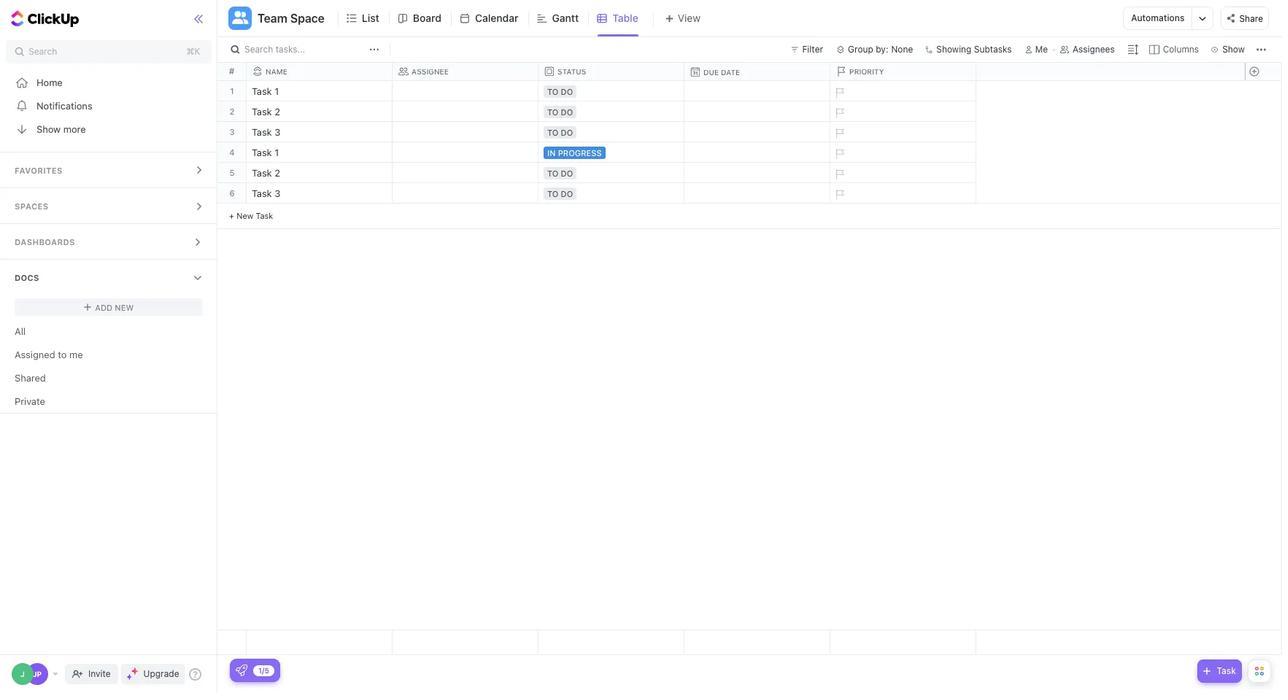 Task type: describe. For each thing, give the bounding box(es) containing it.
add new
[[95, 303, 134, 312]]

table
[[613, 12, 639, 24]]

new
[[237, 211, 254, 220]]

set priority element for press space to select this row. row containing task 1
[[829, 143, 851, 165]]

spaces
[[15, 202, 49, 211]]

group by: none
[[848, 44, 914, 55]]

list
[[362, 12, 380, 24]]

‎task for ‎task 1
[[252, 85, 272, 97]]

task for in progress cell
[[252, 147, 272, 158]]

set priority image for 3rd to do cell from the top
[[829, 123, 851, 145]]

share button
[[1222, 7, 1270, 30]]

1 do from the top
[[561, 87, 573, 96]]

task for 5th to do cell from the top of the row group containing ‎task 1
[[252, 188, 272, 199]]

board link
[[413, 0, 448, 37]]

status column header
[[539, 63, 688, 80]]

5
[[230, 168, 235, 177]]

set priority element for press space to select this row. row containing ‎task 1
[[829, 82, 851, 104]]

add
[[95, 303, 113, 312]]

calendar
[[475, 12, 519, 24]]

2 for task
[[275, 167, 280, 179]]

new task
[[237, 211, 273, 220]]

search tasks...
[[245, 44, 305, 55]]

date
[[721, 68, 740, 77]]

task 3 for 3rd to do cell from the top
[[252, 126, 281, 138]]

3 do from the top
[[561, 128, 573, 137]]

‎task 1
[[252, 85, 279, 97]]

press space to select this row. row containing task 1
[[247, 142, 977, 165]]

j
[[21, 670, 25, 679]]

name column header
[[247, 63, 396, 80]]

1 to do cell from the top
[[539, 81, 685, 101]]

showing subtasks button
[[921, 41, 1017, 58]]

dropdown menu image
[[685, 631, 830, 655]]

press space to select this row. row containing ‎task 1
[[247, 81, 977, 104]]

show more
[[37, 123, 86, 135]]

priority
[[850, 67, 885, 76]]

me
[[1036, 44, 1048, 55]]

assignee column header
[[393, 63, 542, 80]]

set priority image for 2
[[829, 102, 851, 124]]

press space to select this row. row containing 3
[[218, 122, 247, 142]]

sidebar navigation
[[0, 0, 220, 694]]

dashboards
[[15, 237, 75, 247]]

tasks...
[[276, 44, 305, 55]]

5 to do from the top
[[548, 189, 573, 199]]

4 to do from the top
[[548, 169, 573, 178]]

to for second to do cell
[[548, 107, 559, 117]]

docs
[[15, 273, 39, 283]]

1 for ‎task 1
[[275, 85, 279, 97]]

due date
[[704, 68, 740, 77]]

view
[[678, 12, 701, 24]]

3 set priority element from the top
[[829, 123, 851, 145]]

in progress
[[548, 148, 602, 158]]

task 1
[[252, 147, 279, 158]]

search for search tasks...
[[245, 44, 273, 55]]

home link
[[0, 71, 218, 94]]

grid containing ‎task 1
[[218, 63, 1283, 656]]

sparkle svg 1 image
[[131, 668, 138, 675]]

search for search
[[28, 46, 57, 57]]

5 to do cell from the top
[[539, 183, 685, 203]]

private
[[15, 395, 45, 407]]

due date column header
[[685, 63, 834, 81]]

list link
[[362, 0, 385, 37]]

me
[[69, 349, 83, 360]]

task 2
[[252, 167, 280, 179]]

favorites button
[[0, 153, 218, 188]]

automations button
[[1125, 7, 1193, 29]]

2 for ‎task
[[275, 106, 280, 118]]

6 set priority element from the top
[[829, 184, 851, 206]]

assigned to me
[[15, 349, 83, 360]]

gantt link
[[552, 0, 585, 37]]

table link
[[613, 0, 645, 37]]

‎task for ‎task 2
[[252, 106, 272, 118]]

‎task 2
[[252, 106, 280, 118]]

board
[[413, 12, 442, 24]]

assigned
[[15, 349, 55, 360]]

subtasks
[[975, 44, 1012, 55]]

set priority image for 1
[[829, 143, 851, 165]]

1 inside 1 2 3 4 5 6
[[230, 86, 234, 96]]

sparkle svg 2 image
[[127, 675, 132, 680]]

none
[[892, 44, 914, 55]]

3 inside 1 2 3 4 5 6
[[230, 127, 235, 137]]

status button
[[539, 66, 685, 77]]

invite
[[88, 669, 111, 680]]

3 row group from the left
[[1246, 81, 1282, 229]]

due date button
[[685, 67, 831, 77]]



Task type: vqa. For each thing, say whether or not it's contained in the screenshot.


Task type: locate. For each thing, give the bounding box(es) containing it.
1 vertical spatial show
[[37, 123, 61, 135]]

task
[[252, 126, 272, 138], [252, 147, 272, 158], [252, 167, 272, 179], [252, 188, 272, 199], [256, 211, 273, 220], [1217, 666, 1237, 677]]

filter
[[803, 44, 824, 55]]

share
[[1240, 13, 1264, 24]]

0 vertical spatial set priority image
[[829, 102, 851, 124]]

2
[[275, 106, 280, 118], [230, 107, 235, 116], [275, 167, 280, 179]]

task 3 down ‎task 2
[[252, 126, 281, 138]]

row group
[[218, 81, 247, 229], [247, 81, 977, 229], [1246, 81, 1282, 229]]

jp
[[33, 670, 42, 679]]

onboarding checklist button image
[[236, 665, 248, 677]]

‎task down ‎task 1
[[252, 106, 272, 118]]

2 ‎task from the top
[[252, 106, 272, 118]]

team space button
[[252, 2, 325, 34]]

assignee button
[[393, 66, 539, 77]]

3 for 5th to do cell from the top of the row group containing ‎task 1
[[275, 188, 281, 199]]

search inside sidebar navigation
[[28, 46, 57, 57]]

2 task 3 from the top
[[252, 188, 281, 199]]

me button
[[1020, 41, 1054, 58]]

1 down name
[[275, 85, 279, 97]]

3 to do from the top
[[548, 128, 573, 137]]

group
[[848, 44, 874, 55]]

columns
[[1164, 44, 1200, 55]]

1 horizontal spatial search
[[245, 44, 273, 55]]

press space to select this row. row
[[218, 81, 247, 101], [247, 81, 977, 104], [1246, 81, 1282, 101], [218, 101, 247, 122], [247, 101, 977, 124], [1246, 101, 1282, 122], [218, 122, 247, 142], [247, 122, 977, 145], [1246, 122, 1282, 142], [218, 142, 247, 163], [247, 142, 977, 165], [1246, 142, 1282, 163], [218, 163, 247, 183], [247, 163, 977, 185], [1246, 163, 1282, 183], [218, 183, 247, 204], [247, 183, 977, 206], [1246, 183, 1282, 204], [247, 631, 977, 656], [1246, 631, 1282, 656]]

1 horizontal spatial show
[[1223, 44, 1246, 55]]

to do
[[548, 87, 573, 96], [548, 107, 573, 117], [548, 128, 573, 137], [548, 169, 573, 178], [548, 189, 573, 199]]

show inside "dropdown button"
[[1223, 44, 1246, 55]]

show down share button
[[1223, 44, 1246, 55]]

1 vertical spatial task 3
[[252, 188, 281, 199]]

4 to do cell from the top
[[539, 163, 685, 183]]

2 set priority image from the top
[[829, 123, 851, 145]]

search up name
[[245, 44, 273, 55]]

3 down ‎task 2
[[275, 126, 281, 138]]

to
[[548, 87, 559, 96], [548, 107, 559, 117], [548, 128, 559, 137], [548, 169, 559, 178], [548, 189, 559, 199], [58, 349, 67, 360]]

name button
[[247, 66, 393, 77]]

row group containing ‎task 1
[[247, 81, 977, 229]]

4 set priority element from the top
[[829, 143, 851, 165]]

1 for task 1
[[275, 147, 279, 158]]

#
[[229, 66, 235, 77]]

filter button
[[785, 41, 829, 58]]

priority button
[[831, 66, 977, 77]]

3
[[275, 126, 281, 138], [230, 127, 235, 137], [275, 188, 281, 199]]

upgrade
[[144, 669, 179, 680]]

assignees
[[1073, 44, 1115, 55]]

2 to do cell from the top
[[539, 101, 685, 121]]

space
[[290, 12, 325, 25]]

assignees button
[[1054, 41, 1122, 58]]

task for 3rd to do cell from the top
[[252, 126, 272, 138]]

3 down task 2
[[275, 188, 281, 199]]

to for first to do cell from the top of the row group containing ‎task 1
[[548, 87, 559, 96]]

1 vertical spatial ‎task
[[252, 106, 272, 118]]

set priority element
[[829, 82, 851, 104], [829, 102, 851, 124], [829, 123, 851, 145], [829, 143, 851, 165], [829, 164, 851, 185], [829, 184, 851, 206]]

1 set priority image from the top
[[829, 82, 851, 104]]

1 up task 2
[[275, 147, 279, 158]]

new
[[115, 303, 134, 312]]

0 vertical spatial ‎task
[[252, 85, 272, 97]]

4 set priority image from the top
[[829, 184, 851, 206]]

press space to select this row. row containing task 2
[[247, 163, 977, 185]]

press space to select this row. row containing 1
[[218, 81, 247, 101]]

cell
[[393, 81, 539, 101], [685, 81, 831, 101], [393, 101, 539, 121], [685, 101, 831, 121], [393, 122, 539, 142], [685, 122, 831, 142], [393, 142, 539, 162], [685, 142, 831, 162], [393, 163, 539, 183], [685, 163, 831, 183], [393, 183, 539, 203], [685, 183, 831, 203]]

3 up 4 at the top of page
[[230, 127, 235, 137]]

show for show more
[[37, 123, 61, 135]]

3 set priority image from the top
[[829, 164, 851, 185]]

4
[[229, 147, 235, 157]]

all
[[15, 325, 26, 337]]

upgrade link
[[121, 664, 185, 685]]

view button
[[653, 9, 705, 27]]

2 set priority element from the top
[[829, 102, 851, 124]]

1 down the #
[[230, 86, 234, 96]]

2 down ‎task 1
[[275, 106, 280, 118]]

by:
[[876, 44, 889, 55]]

5 set priority element from the top
[[829, 164, 851, 185]]

set priority image for 5th to do cell from the top of the row group containing ‎task 1
[[829, 184, 851, 206]]

showing
[[937, 44, 972, 55]]

status
[[558, 67, 587, 76]]

1 set priority image from the top
[[829, 102, 851, 124]]

1 vertical spatial set priority image
[[829, 143, 851, 165]]

‎task up ‎task 2
[[252, 85, 272, 97]]

search
[[245, 44, 273, 55], [28, 46, 57, 57]]

in progress cell
[[539, 142, 685, 162]]

2 down task 1
[[275, 167, 280, 179]]

set priority element for press space to select this row. row containing task 2
[[829, 164, 851, 185]]

favorites
[[15, 166, 63, 175]]

task for fourth to do cell
[[252, 167, 272, 179]]

to for 5th to do cell from the top of the row group containing ‎task 1
[[548, 189, 559, 199]]

more
[[63, 123, 86, 135]]

to for fourth to do cell
[[548, 169, 559, 178]]

5 do from the top
[[561, 189, 573, 199]]

assignee
[[412, 67, 449, 76]]

4 do from the top
[[561, 169, 573, 178]]

show left more
[[37, 123, 61, 135]]

shared
[[15, 372, 46, 384]]

show for show
[[1223, 44, 1246, 55]]

1/5
[[258, 666, 269, 675]]

set priority image for first to do cell from the top of the row group containing ‎task 1
[[829, 82, 851, 104]]

to for 3rd to do cell from the top
[[548, 128, 559, 137]]

row group containing 1 2 3 4 5 6
[[218, 81, 247, 229]]

due
[[704, 68, 719, 77]]

0 horizontal spatial show
[[37, 123, 61, 135]]

automations
[[1132, 12, 1185, 23]]

2 for 1
[[230, 107, 235, 116]]

do
[[561, 87, 573, 96], [561, 107, 573, 117], [561, 128, 573, 137], [561, 169, 573, 178], [561, 189, 573, 199]]

⌘k
[[187, 46, 200, 57]]

2 left ‎task 2
[[230, 107, 235, 116]]

grid
[[218, 63, 1283, 656]]

team
[[258, 12, 288, 25]]

3 to do cell from the top
[[539, 122, 685, 142]]

Search tasks... text field
[[245, 39, 366, 60]]

press space to select this row. row containing 2
[[218, 101, 247, 122]]

name
[[266, 67, 288, 76]]

home
[[37, 76, 63, 88]]

0 vertical spatial show
[[1223, 44, 1246, 55]]

press space to select this row. row containing 6
[[218, 183, 247, 204]]

2 inside 1 2 3 4 5 6
[[230, 107, 235, 116]]

user group image
[[232, 11, 248, 24]]

set priority image
[[829, 102, 851, 124], [829, 143, 851, 165]]

6
[[230, 188, 235, 198]]

row containing name
[[247, 63, 980, 81]]

onboarding checklist button element
[[236, 665, 248, 677]]

notifications link
[[0, 94, 218, 118]]

priority column header
[[831, 63, 980, 80]]

in
[[548, 148, 556, 158]]

show button
[[1207, 41, 1250, 58]]

task 3 down task 2
[[252, 188, 281, 199]]

notifications
[[37, 100, 92, 111]]

‎task
[[252, 85, 272, 97], [252, 106, 272, 118]]

2 row group from the left
[[247, 81, 977, 229]]

team space
[[258, 12, 325, 25]]

3 for 3rd to do cell from the top
[[275, 126, 281, 138]]

1 to do from the top
[[548, 87, 573, 96]]

2 to do from the top
[[548, 107, 573, 117]]

2 do from the top
[[561, 107, 573, 117]]

calendar link
[[475, 0, 525, 37]]

1 ‎task from the top
[[252, 85, 272, 97]]

columns button
[[1145, 41, 1207, 58]]

task 3 for 5th to do cell from the top of the row group containing ‎task 1
[[252, 188, 281, 199]]

gantt
[[552, 12, 579, 24]]

2 set priority image from the top
[[829, 143, 851, 165]]

0 vertical spatial task 3
[[252, 126, 281, 138]]

1
[[275, 85, 279, 97], [230, 86, 234, 96], [275, 147, 279, 158]]

press space to select this row. row containing 4
[[218, 142, 247, 163]]

show inside sidebar navigation
[[37, 123, 61, 135]]

to inside sidebar navigation
[[58, 349, 67, 360]]

progress
[[558, 148, 602, 158]]

set priority image for fourth to do cell
[[829, 164, 851, 185]]

1 2 3 4 5 6
[[229, 86, 235, 198]]

showing subtasks
[[937, 44, 1012, 55]]

1 row group from the left
[[218, 81, 247, 229]]

1 set priority element from the top
[[829, 82, 851, 104]]

task 3
[[252, 126, 281, 138], [252, 188, 281, 199]]

show
[[1223, 44, 1246, 55], [37, 123, 61, 135]]

set priority image
[[829, 82, 851, 104], [829, 123, 851, 145], [829, 164, 851, 185], [829, 184, 851, 206]]

1 task 3 from the top
[[252, 126, 281, 138]]

search up home
[[28, 46, 57, 57]]

set priority element for press space to select this row. row containing ‎task 2
[[829, 102, 851, 124]]

row
[[247, 63, 980, 81]]

press space to select this row. row containing ‎task 2
[[247, 101, 977, 124]]

0 horizontal spatial search
[[28, 46, 57, 57]]

press space to select this row. row containing 5
[[218, 163, 247, 183]]

to do cell
[[539, 81, 685, 101], [539, 101, 685, 121], [539, 122, 685, 142], [539, 163, 685, 183], [539, 183, 685, 203]]



